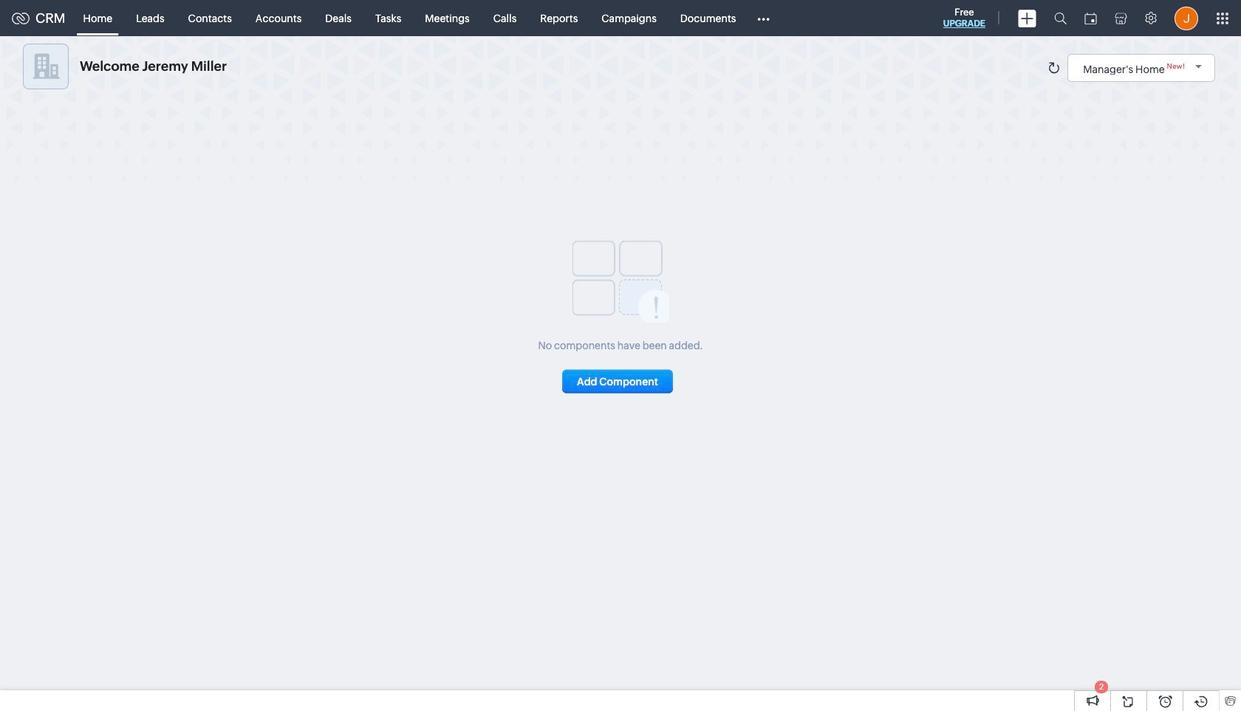 Task type: describe. For each thing, give the bounding box(es) containing it.
create menu element
[[1010, 0, 1046, 36]]

logo image
[[12, 12, 30, 24]]

profile element
[[1166, 0, 1208, 36]]

Other Modules field
[[748, 6, 780, 30]]



Task type: locate. For each thing, give the bounding box(es) containing it.
search element
[[1046, 0, 1076, 36]]

search image
[[1055, 12, 1067, 24]]

create menu image
[[1019, 9, 1037, 27]]

calendar image
[[1085, 12, 1098, 24]]

profile image
[[1175, 6, 1199, 30]]



